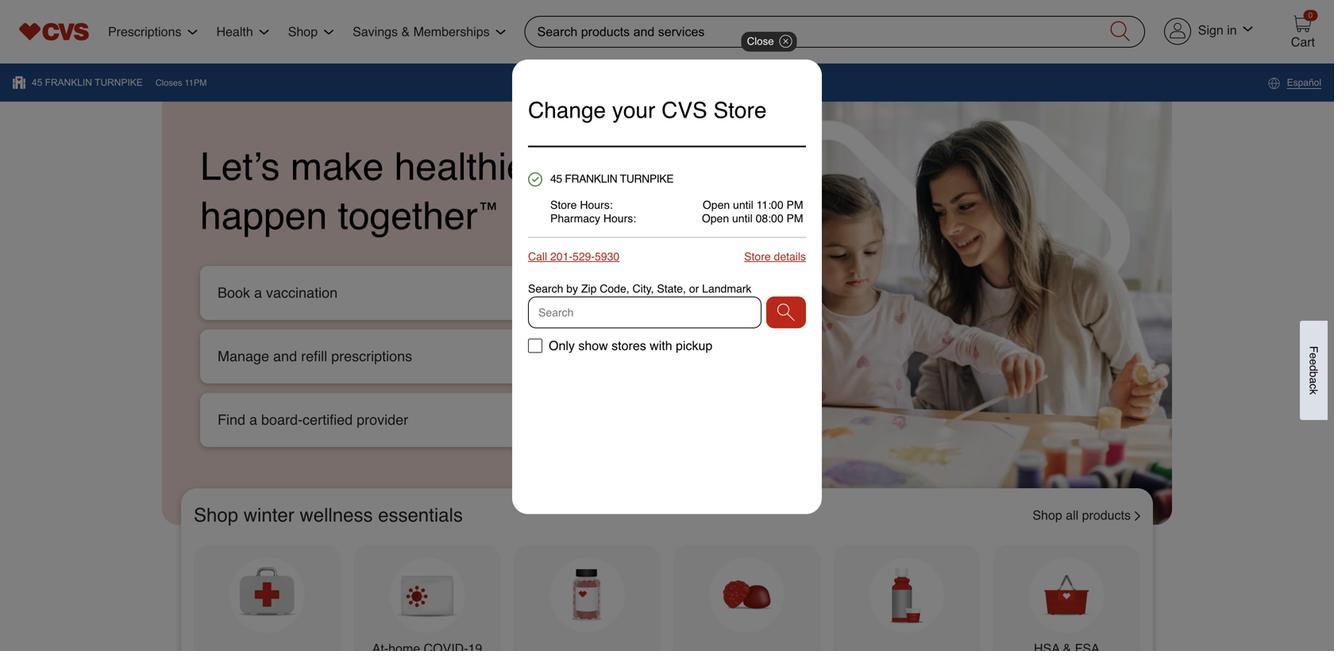 Task type: describe. For each thing, give the bounding box(es) containing it.
45
[[32, 77, 42, 88]]

vaccination
[[266, 285, 338, 301]]

turnpike
[[95, 77, 143, 88]]

franklin
[[45, 77, 92, 88]]

f e e d b a c k
[[1308, 346, 1320, 395]]

a for book a vaccination
[[254, 285, 262, 301]]

manage
[[218, 348, 269, 365]]

shop all products
[[1033, 508, 1131, 523]]

closes 11pm
[[156, 78, 207, 88]]

make
[[291, 145, 384, 189]]

45 franklin turnpike
[[32, 77, 143, 88]]

a for find a board-certified provider
[[249, 412, 257, 428]]

Search CVS search field
[[525, 16, 1145, 48]]

k
[[1308, 389, 1320, 395]]

11pm
[[185, 78, 207, 88]]

board-
[[261, 412, 303, 428]]

prescriptions
[[331, 348, 412, 365]]

find a board-certified provider link
[[200, 393, 576, 447]]

main navigation
[[89, 22, 506, 42]]

let's
[[200, 145, 280, 189]]

d
[[1308, 365, 1320, 371]]

find
[[218, 412, 245, 428]]

f
[[1308, 346, 1320, 353]]

shop all products link
[[1033, 506, 1140, 525]]

together
[[338, 194, 478, 238]]

essentials
[[378, 504, 463, 526]]

winter
[[244, 504, 294, 526]]

shop winter wellness essentials
[[194, 504, 463, 526]]

a inside button
[[1308, 378, 1320, 384]]

closes
[[156, 78, 182, 88]]

español link
[[1268, 75, 1321, 91]]

book a vaccination link
[[200, 266, 576, 320]]

all
[[1066, 508, 1079, 523]]

f e e d b a c k button
[[1300, 321, 1328, 420]]



Task type: vqa. For each thing, say whether or not it's contained in the screenshot.
In Stock at 7300 S ALAMEDA ST element
no



Task type: locate. For each thing, give the bounding box(es) containing it.
a right book
[[254, 285, 262, 301]]

c
[[1308, 384, 1320, 389]]

healthier
[[394, 145, 541, 189]]

certified
[[303, 412, 353, 428]]

shop left all at the right of page
[[1033, 508, 1062, 523]]

refill
[[301, 348, 327, 365]]

a up the k
[[1308, 378, 1320, 384]]

close button
[[741, 32, 797, 52]]

shop for shop all products
[[1033, 508, 1062, 523]]

0 vertical spatial a
[[254, 285, 262, 301]]

a mother watches her young daughter as she learns to paint. image
[[667, 102, 1172, 525]]

cart
[[1291, 35, 1315, 49]]

a right find
[[249, 412, 257, 428]]

español
[[1287, 77, 1321, 88]]

shop left winter
[[194, 504, 238, 526]]

find a board-certified provider
[[218, 412, 408, 428]]

™
[[478, 198, 499, 222]]

happen
[[200, 194, 327, 238]]

close
[[747, 35, 774, 47]]

1 horizontal spatial shop
[[1033, 508, 1062, 523]]

0
[[1308, 11, 1313, 20]]

0 horizontal spatial shop
[[194, 504, 238, 526]]

book a vaccination
[[218, 285, 338, 301]]

e up the b
[[1308, 359, 1320, 365]]

45 franklin turnpike button
[[19, 75, 143, 90]]

1 vertical spatial a
[[1308, 378, 1320, 384]]

shop for shop winter wellness essentials
[[194, 504, 238, 526]]

2 vertical spatial a
[[249, 412, 257, 428]]

e up d on the bottom
[[1308, 353, 1320, 359]]

wellness
[[300, 504, 373, 526]]

a
[[254, 285, 262, 301], [1308, 378, 1320, 384], [249, 412, 257, 428]]

2 e from the top
[[1308, 359, 1320, 365]]

shop
[[194, 504, 238, 526], [1033, 508, 1062, 523]]

b
[[1308, 371, 1320, 378]]

products
[[1082, 508, 1131, 523]]

provider
[[357, 412, 408, 428]]

book
[[218, 285, 250, 301]]

manage and refill prescriptions
[[218, 348, 412, 365]]

e
[[1308, 353, 1320, 359], [1308, 359, 1320, 365]]

manage and refill prescriptions link
[[200, 330, 576, 384]]

let's make healthier happen together
[[200, 145, 541, 238]]

1 e from the top
[[1308, 353, 1320, 359]]

and
[[273, 348, 297, 365]]



